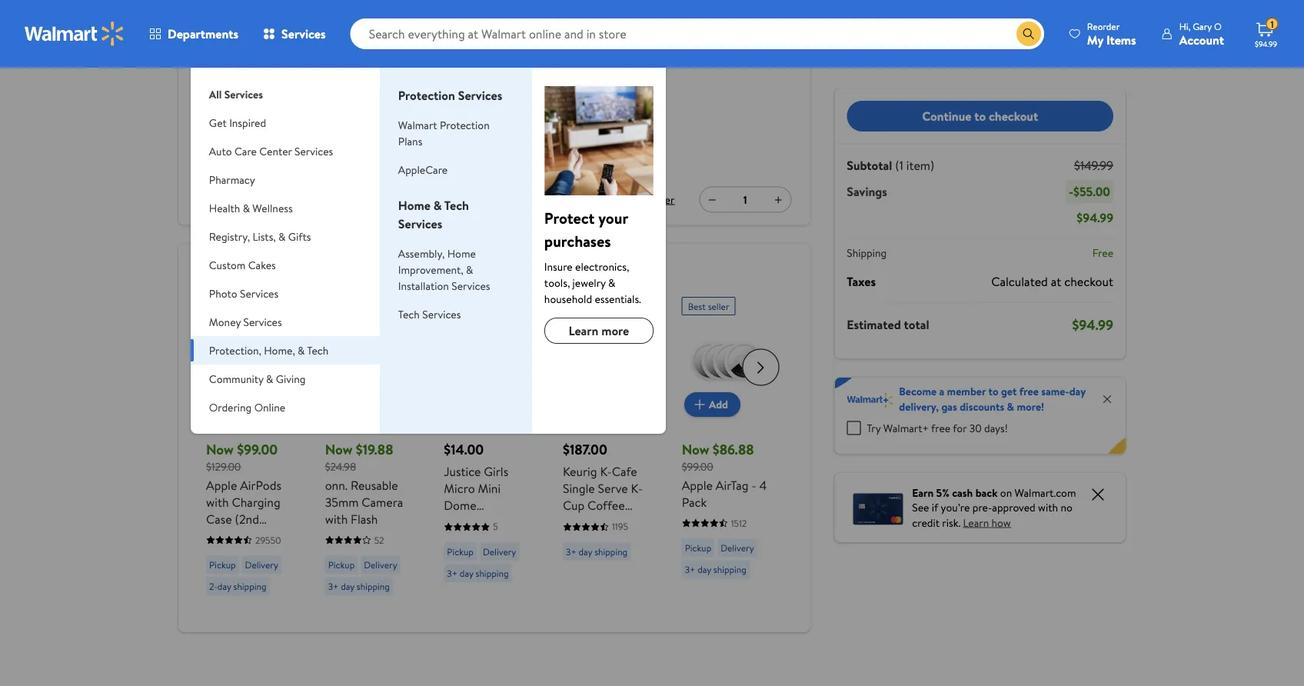 Task type: vqa. For each thing, say whether or not it's contained in the screenshot.


Task type: locate. For each thing, give the bounding box(es) containing it.
$149.99 inside $149.99 you save $55.00
[[757, 3, 792, 18]]

0 horizontal spatial apple
[[206, 476, 237, 493]]

protection up '(only one option can be selected at a time.)'
[[361, 67, 411, 82]]

learn left more
[[569, 322, 599, 339]]

day down pack
[[698, 563, 711, 576]]

3+ day shipping down dye
[[447, 566, 509, 579]]

estimated total
[[847, 316, 930, 333]]

Search search field
[[350, 18, 1044, 49]]

$187.00 keurig k-cafe single serve k- cup coffee maker, latte maker and cappuccino maker, dark charcoal
[[563, 440, 643, 598]]

add button inside now $86.88 group
[[685, 392, 741, 416]]

apple
[[206, 476, 237, 493], [682, 476, 713, 493]]

pre-
[[973, 500, 992, 515]]

services inside dropdown button
[[240, 286, 279, 301]]

1 horizontal spatial apple
[[682, 476, 713, 493]]

services up all services link
[[282, 25, 326, 42]]

shipping down 1512
[[714, 563, 747, 576]]

shipping down 29550
[[233, 580, 267, 593]]

money services button
[[191, 308, 380, 336]]

protection down the plan
[[398, 87, 455, 104]]

4
[[759, 476, 767, 493]]

now up onn.
[[325, 440, 353, 459]]

shipping inside now $99.00 group
[[233, 580, 267, 593]]

now $19.88 group
[[325, 290, 416, 601]]

at down protection services
[[431, 104, 439, 117]]

learn right the "risk."
[[963, 515, 989, 530]]

coffee
[[588, 496, 625, 513]]

2 horizontal spatial best seller
[[688, 299, 730, 312]]

3+ inside $14.00 group
[[447, 566, 458, 579]]

for left less
[[259, 262, 276, 281]]

wellness
[[253, 200, 293, 215]]

now left $86.88
[[682, 440, 710, 459]]

& right improvement,
[[466, 262, 473, 277]]

& down applecare
[[434, 197, 442, 214]]

plan down 3-year plan - $11.00
[[352, 149, 371, 164]]

to left get
[[989, 384, 999, 399]]

$55.00 inside $149.99 you save $55.00
[[764, 19, 792, 32]]

2 vertical spatial tech
[[307, 343, 329, 358]]

0 horizontal spatial free
[[931, 421, 951, 436]]

less
[[280, 262, 302, 281]]

1 vertical spatial checkout
[[1065, 273, 1114, 290]]

maker, left dark
[[563, 564, 599, 581]]

services down gift ideas for less
[[240, 286, 279, 301]]

protection down protection services
[[440, 117, 490, 132]]

home up improvement,
[[447, 246, 476, 261]]

tech right home,
[[307, 343, 329, 358]]

0 vertical spatial home
[[398, 197, 431, 214]]

airtag
[[716, 476, 749, 493]]

tech inside home & tech services
[[444, 197, 469, 214]]

tech down applecare
[[444, 197, 469, 214]]

health & wellness button
[[191, 194, 380, 222]]

3 now from the left
[[682, 440, 710, 459]]

for right save
[[637, 192, 651, 207]]

apple left airtag
[[682, 476, 713, 493]]

protection, home, & tech
[[209, 343, 329, 358]]

1195
[[612, 520, 628, 533]]

pickup down the crossbody,
[[447, 545, 474, 558]]

cash
[[952, 485, 973, 500]]

at right calculated
[[1051, 273, 1062, 290]]

with left (2nd
[[206, 493, 229, 510]]

registry, lists, & gifts button
[[191, 222, 380, 251]]

shipping inside now $86.88 group
[[714, 563, 747, 576]]

a left time.)
[[441, 104, 445, 117]]

home down applecare
[[398, 197, 431, 214]]

option
[[339, 104, 364, 117]]

add button for delivery
[[685, 392, 741, 416]]

& left "giving"
[[266, 371, 273, 386]]

1 horizontal spatial with
[[325, 510, 348, 527]]

$149.99 for $149.99 you save $55.00
[[757, 3, 792, 18]]

day inside now $86.88 group
[[698, 563, 711, 576]]

1 horizontal spatial $55.00
[[1074, 183, 1111, 200]]

home inside assembly, home improvement, & installation services
[[447, 246, 476, 261]]

services down allstate
[[458, 87, 502, 104]]

pickup inside now $99.00 group
[[209, 558, 236, 571]]

1 horizontal spatial learn
[[963, 515, 989, 530]]

hi, gary o account
[[1180, 20, 1224, 48]]

maker, left and
[[563, 513, 599, 530]]

services right the all
[[224, 87, 263, 102]]

services down installation
[[422, 307, 461, 322]]

0 vertical spatial 2-
[[321, 149, 330, 164]]

0 vertical spatial plan
[[352, 124, 372, 139]]

k- right serve
[[631, 480, 643, 496]]

1 vertical spatial for
[[259, 262, 276, 281]]

3+ day shipping
[[566, 545, 628, 558], [685, 563, 747, 576], [447, 566, 509, 579], [328, 580, 390, 593]]

delivery inside now $99.00 group
[[245, 558, 278, 571]]

1 horizontal spatial $149.99
[[1075, 157, 1114, 174]]

& right health
[[243, 200, 250, 215]]

get inspired
[[209, 115, 266, 130]]

2 seller from the left
[[470, 299, 492, 312]]

try walmart+ free for 30 days!
[[867, 421, 1008, 436]]

delivery down 29550
[[245, 558, 278, 571]]

1 now from the left
[[206, 440, 234, 459]]

1 best from the left
[[212, 299, 230, 312]]

services down 3-
[[295, 143, 333, 158]]

1 seller from the left
[[232, 299, 254, 312]]

add button down the community
[[209, 392, 265, 416]]

search icon image
[[1023, 28, 1035, 40]]

0 vertical spatial maker,
[[563, 513, 599, 530]]

add inside now $99.00 group
[[233, 396, 253, 411]]

k- right 'keurig'
[[600, 463, 612, 480]]

0 horizontal spatial $55.00
[[764, 19, 792, 32]]

day down dye
[[460, 566, 474, 579]]

1 horizontal spatial walmart
[[398, 117, 437, 132]]

0 horizontal spatial a
[[441, 104, 445, 117]]

&
[[434, 197, 442, 214], [243, 200, 250, 215], [278, 229, 286, 244], [466, 262, 473, 277], [608, 275, 616, 290], [298, 343, 305, 358], [266, 371, 273, 386], [1007, 399, 1015, 414]]

$94.99 down the calculated at checkout
[[1073, 315, 1114, 334]]

now inside now $19.88 $24.98 onn. reusable 35mm camera with flash
[[325, 440, 353, 459]]

pickup up 2-day shipping
[[209, 558, 236, 571]]

day inside now $19.88 group
[[341, 580, 355, 593]]

1 vertical spatial walmart
[[398, 117, 437, 132]]

delivery for $19.88
[[364, 558, 397, 571]]

center
[[259, 143, 292, 158]]

0 vertical spatial walmart
[[319, 67, 358, 82]]

3 best from the left
[[688, 299, 706, 312]]

pink
[[506, 513, 529, 530]]

add up $86.88
[[709, 396, 728, 411]]

departments
[[168, 25, 239, 42]]

single
[[563, 480, 595, 496]]

delivery inside now $19.88 group
[[364, 558, 397, 571]]

best seller inside now $99.00 group
[[212, 299, 254, 312]]

delivery inside now $86.88 group
[[721, 541, 754, 554]]

3+ day shipping down 1512
[[685, 563, 747, 576]]

registry,
[[209, 229, 250, 244]]

1 horizontal spatial best seller
[[450, 299, 492, 312]]

1 horizontal spatial $99.00
[[682, 459, 714, 474]]

3+ day shipping down 52
[[328, 580, 390, 593]]

learn for learn how
[[963, 515, 989, 530]]

0 horizontal spatial tech
[[307, 343, 329, 358]]

best inside $14.00 group
[[450, 299, 468, 312]]

1 horizontal spatial a
[[940, 384, 945, 399]]

remove
[[545, 192, 583, 207]]

2 now from the left
[[325, 440, 353, 459]]

0 horizontal spatial add button
[[209, 392, 265, 416]]

case
[[206, 510, 232, 527]]

0 horizontal spatial best seller
[[212, 299, 254, 312]]

35mm
[[325, 493, 359, 510]]

shipping for $19.88
[[357, 580, 390, 593]]

cappuccino
[[563, 547, 626, 564]]

$19.88
[[356, 440, 393, 459]]

seller inside $14.00 group
[[470, 299, 492, 312]]

for inside 'banner'
[[953, 421, 967, 436]]

0 horizontal spatial for
[[259, 262, 276, 281]]

purchases
[[544, 230, 611, 252]]

2 vertical spatial $94.99
[[1073, 315, 1114, 334]]

1 vertical spatial 2-
[[209, 580, 218, 593]]

1 left increase quantity sony wh-ch720n-noise canceling wireless bluetooth headphones- black, current quantity 1 image
[[744, 192, 747, 207]]

walmart image
[[25, 22, 125, 46]]

2 year from the top
[[330, 149, 349, 164]]

now inside "now $99.00 $129.00 apple airpods with charging case (2nd generation)"
[[206, 440, 234, 459]]

free up the calculated at checkout
[[1093, 245, 1114, 260]]

2- right 2-year plan - $8.00 checkbox at left top
[[321, 149, 330, 164]]

protect
[[544, 207, 595, 228]]

day down flash
[[341, 580, 355, 593]]

1 vertical spatial free
[[1093, 245, 1114, 260]]

shipping for justice
[[476, 566, 509, 579]]

pickup down flash
[[328, 558, 355, 571]]

increase quantity sony wh-ch720n-noise canceling wireless bluetooth headphones- black, current quantity 1 image
[[772, 193, 785, 206]]

0 vertical spatial $149.99
[[757, 3, 792, 18]]

1 vertical spatial a
[[940, 384, 945, 399]]

2 vertical spatial protection
[[440, 117, 490, 132]]

banner
[[835, 377, 1126, 454]]

2 add button from the left
[[685, 392, 741, 416]]

0 horizontal spatial 2-
[[209, 580, 218, 593]]

close walmart plus section image
[[1101, 393, 1114, 405]]

2 apple from the left
[[682, 476, 713, 493]]

delivery down 5
[[483, 545, 516, 558]]

$14.00 group
[[444, 290, 535, 588]]

1 vertical spatial plan
[[352, 149, 371, 164]]

add up (only
[[297, 67, 316, 82]]

day down generation)
[[218, 580, 231, 593]]

2- inside now $99.00 group
[[209, 580, 218, 593]]

1 horizontal spatial for
[[637, 192, 651, 207]]

add down the community
[[233, 396, 253, 411]]

2 vertical spatial for
[[953, 421, 967, 436]]

1 horizontal spatial 2-
[[321, 149, 330, 164]]

shipping inside $14.00 group
[[476, 566, 509, 579]]

now for now $99.00
[[206, 440, 234, 459]]

$99.00
[[237, 440, 278, 459], [682, 459, 714, 474]]

a
[[441, 104, 445, 117], [940, 384, 945, 399]]

1 horizontal spatial home
[[447, 246, 476, 261]]

0 vertical spatial year
[[330, 124, 350, 139]]

and
[[599, 530, 618, 547]]

gift ideas for less
[[197, 262, 302, 281]]

day left and
[[579, 545, 592, 558]]

0 horizontal spatial checkout
[[989, 108, 1038, 124]]

walmart
[[319, 67, 358, 82], [398, 117, 437, 132]]

seller for now
[[232, 299, 254, 312]]

services
[[282, 25, 326, 42], [224, 87, 263, 102], [458, 87, 502, 104], [295, 143, 333, 158], [398, 215, 443, 232], [452, 278, 490, 293], [240, 286, 279, 301], [422, 307, 461, 322], [243, 314, 282, 329]]

pickup inside $14.00 group
[[447, 545, 474, 558]]

auto care center services
[[209, 143, 333, 158]]

seller inside now $99.00 group
[[232, 299, 254, 312]]

1 vertical spatial $94.99
[[1077, 209, 1114, 226]]

free down gas
[[931, 421, 951, 436]]

1 best seller from the left
[[212, 299, 254, 312]]

& up essentials.
[[608, 275, 616, 290]]

1 horizontal spatial free
[[1020, 384, 1039, 399]]

with for $99.00
[[206, 493, 229, 510]]

apple for $99.00
[[206, 476, 237, 493]]

2 horizontal spatial with
[[1038, 500, 1058, 515]]

2 horizontal spatial add
[[709, 396, 728, 411]]

applecare
[[398, 162, 448, 177]]

improvement,
[[398, 262, 464, 277]]

day left close walmart plus section icon
[[1070, 384, 1086, 399]]

1 vertical spatial learn
[[963, 515, 989, 530]]

2- for day
[[209, 580, 218, 593]]

total
[[904, 316, 930, 333]]

1 vertical spatial at
[[1051, 273, 1062, 290]]

pickup for $19.88
[[328, 558, 355, 571]]

0 vertical spatial free
[[298, 24, 319, 39]]

add button for 29550
[[209, 392, 265, 416]]

shipping inside now $19.88 group
[[357, 580, 390, 593]]

0 horizontal spatial free
[[298, 24, 319, 39]]

2- down generation)
[[209, 580, 218, 593]]

add inside now $86.88 group
[[709, 396, 728, 411]]

1 horizontal spatial free
[[1093, 245, 1114, 260]]

free
[[1020, 384, 1039, 399], [931, 421, 951, 436]]

learn more link
[[544, 318, 654, 344]]

with
[[206, 493, 229, 510], [1038, 500, 1058, 515], [325, 510, 348, 527]]

2 best from the left
[[450, 299, 468, 312]]

continue to checkout
[[922, 108, 1038, 124]]

pickup inside now $86.88 group
[[685, 541, 712, 554]]

to inside 'become a member to get free same-day delivery, gas discounts & more!'
[[989, 384, 999, 399]]

29550
[[255, 533, 281, 546]]

free left 30-
[[298, 24, 319, 39]]

protection,
[[209, 343, 261, 358]]

checkout inside button
[[989, 108, 1038, 124]]

$149.99 up -$55.00
[[1075, 157, 1114, 174]]

to right continue
[[975, 108, 986, 124]]

1 apple from the left
[[206, 476, 237, 493]]

services up assembly,
[[398, 215, 443, 232]]

3-
[[321, 124, 330, 139]]

delivery down 1512
[[721, 541, 754, 554]]

1 vertical spatial $55.00
[[1074, 183, 1111, 200]]

best
[[212, 299, 230, 312], [450, 299, 468, 312], [688, 299, 706, 312]]

1 vertical spatial year
[[330, 149, 349, 164]]

best inside now $99.00 group
[[212, 299, 230, 312]]

0 vertical spatial to
[[975, 108, 986, 124]]

$94.99 down -$55.00
[[1077, 209, 1114, 226]]

protection inside walmart protection plans
[[440, 117, 490, 132]]

protection, home, & tech image
[[544, 86, 654, 195]]

onn.
[[325, 476, 348, 493]]

0 horizontal spatial add
[[233, 396, 253, 411]]

3 seller from the left
[[708, 299, 730, 312]]

with inside see if you're pre-approved with no credit risk.
[[1038, 500, 1058, 515]]

0 vertical spatial checkout
[[989, 108, 1038, 124]]

delivery down 52
[[364, 558, 397, 571]]

continue
[[922, 108, 972, 124]]

0 horizontal spatial best
[[212, 299, 230, 312]]

services down improvement,
[[452, 278, 490, 293]]

& left the gifts
[[278, 229, 286, 244]]

apple inside 'now $86.88 $99.00 apple airtag - 4 pack'
[[682, 476, 713, 493]]

2 horizontal spatial seller
[[708, 299, 730, 312]]

apple down $129.00
[[206, 476, 237, 493]]

for left 30
[[953, 421, 967, 436]]

year down one in the top left of the page
[[330, 124, 350, 139]]

2 horizontal spatial now
[[682, 440, 710, 459]]

1 vertical spatial protection
[[398, 87, 455, 104]]

0 horizontal spatial now
[[206, 440, 234, 459]]

your
[[599, 207, 628, 228]]

1 vertical spatial $149.99
[[1075, 157, 1114, 174]]

a right become
[[940, 384, 945, 399]]

shipping for $99.00
[[233, 580, 267, 593]]

1 horizontal spatial checkout
[[1065, 273, 1114, 290]]

custom cakes button
[[191, 251, 380, 279]]

plan down the option
[[352, 124, 372, 139]]

1 horizontal spatial to
[[989, 384, 999, 399]]

shipping down 52
[[357, 580, 390, 593]]

$99.00 up pack
[[682, 459, 714, 474]]

best seller for $14.00
[[450, 299, 492, 312]]

1
[[1271, 17, 1274, 31], [744, 192, 747, 207]]

now $19.88 $24.98 onn. reusable 35mm camera with flash
[[325, 440, 403, 527]]

pickup inside now $19.88 group
[[328, 558, 355, 571]]

year down 3-
[[330, 149, 349, 164]]

1 vertical spatial maker,
[[563, 564, 599, 581]]

walmart up plans
[[398, 117, 437, 132]]

1 add button from the left
[[209, 392, 265, 416]]

1 year from the top
[[330, 124, 350, 139]]

checkout for continue to checkout
[[989, 108, 1038, 124]]

& left more!
[[1007, 399, 1015, 414]]

tech down installation
[[398, 307, 420, 322]]

$149.99
[[757, 3, 792, 18], [1075, 157, 1114, 174]]

checkout right continue
[[989, 108, 1038, 124]]

& inside "protect your purchases insure electronics, tools, jewelry & household essentials."
[[608, 275, 616, 290]]

0 horizontal spatial 1
[[744, 192, 747, 207]]

now down the ordering
[[206, 440, 234, 459]]

0 vertical spatial a
[[441, 104, 445, 117]]

become a member to get free same-day delivery, gas discounts & more!
[[899, 384, 1086, 414]]

sony wh-ch720n-noise canceling wireless bluetooth headphones- black, with add-on services, 1 in cart image
[[197, 0, 271, 55]]

now inside 'now $86.88 $99.00 apple airtag - 4 pack'
[[682, 440, 710, 459]]

now
[[206, 440, 234, 459], [325, 440, 353, 459], [682, 440, 710, 459]]

walmart up one in the top left of the page
[[319, 67, 358, 82]]

0 vertical spatial $55.00
[[764, 19, 792, 32]]

1 horizontal spatial 1
[[1271, 17, 1274, 31]]

serve
[[598, 480, 628, 496]]

installation
[[398, 278, 449, 293]]

free right get
[[1020, 384, 1039, 399]]

1 right o
[[1271, 17, 1274, 31]]

home,
[[264, 343, 295, 358]]

delivery inside $14.00 group
[[483, 545, 516, 558]]

2 plan from the top
[[352, 149, 371, 164]]

add button up $86.88
[[685, 392, 741, 416]]

3+ day shipping up dark
[[566, 545, 628, 558]]

0 horizontal spatial $149.99
[[757, 3, 792, 18]]

with for if
[[1038, 500, 1058, 515]]

apple inside "now $99.00 $129.00 apple airpods with charging case (2nd generation)"
[[206, 476, 237, 493]]

add for delivery
[[709, 396, 728, 411]]

walmart inside walmart protection plans
[[398, 117, 437, 132]]

banner containing become a member to get free same-day delivery, gas discounts & more!
[[835, 377, 1126, 454]]

2- for year
[[321, 149, 330, 164]]

all services
[[209, 87, 263, 102]]

0 horizontal spatial seller
[[232, 299, 254, 312]]

0 horizontal spatial with
[[206, 493, 229, 510]]

1 horizontal spatial now
[[325, 440, 353, 459]]

0 vertical spatial protection
[[361, 67, 411, 82]]

0 horizontal spatial home
[[398, 197, 431, 214]]

pickup down pack
[[685, 541, 712, 554]]

checkout right calculated
[[1065, 273, 1114, 290]]

health
[[209, 200, 240, 215]]

shipping up dark
[[595, 545, 628, 558]]

with left no
[[1038, 500, 1058, 515]]

free for free
[[1093, 245, 1114, 260]]

for inside button
[[637, 192, 651, 207]]

year
[[330, 124, 350, 139], [330, 149, 349, 164]]

1 vertical spatial 1
[[744, 192, 747, 207]]

k-
[[600, 463, 612, 480], [631, 480, 643, 496]]

2 horizontal spatial best
[[688, 299, 706, 312]]

tech inside dropdown button
[[307, 343, 329, 358]]

$94.99 right account
[[1255, 38, 1278, 49]]

0 horizontal spatial learn
[[569, 322, 599, 339]]

0 vertical spatial for
[[637, 192, 651, 207]]

add walmart protection plan by allstate
[[297, 67, 486, 82]]

3+ inside now $19.88 group
[[328, 580, 339, 593]]

1 horizontal spatial tech
[[398, 307, 420, 322]]

0 horizontal spatial to
[[975, 108, 986, 124]]

1 horizontal spatial seller
[[470, 299, 492, 312]]

add button inside now $99.00 group
[[209, 392, 265, 416]]

with inside "now $99.00 $129.00 apple airpods with charging case (2nd generation)"
[[206, 493, 229, 510]]

delivery
[[721, 541, 754, 554], [483, 545, 516, 558], [245, 558, 278, 571], [364, 558, 397, 571]]

1 horizontal spatial add button
[[685, 392, 741, 416]]

hi,
[[1180, 20, 1191, 33]]

3+ day shipping inside now $86.88 group
[[685, 563, 747, 576]]

0 vertical spatial at
[[431, 104, 439, 117]]

free 30-day returns
[[298, 24, 391, 39]]

now for now $19.88
[[325, 440, 353, 459]]

$99.00 up the airpods
[[237, 440, 278, 459]]

0 vertical spatial learn
[[569, 322, 599, 339]]

1 vertical spatial home
[[447, 246, 476, 261]]

walmart protection plans
[[398, 117, 490, 148]]

1 horizontal spatial best
[[450, 299, 468, 312]]

best seller inside $14.00 group
[[450, 299, 492, 312]]

custom cakes
[[209, 257, 276, 272]]

0 vertical spatial free
[[1020, 384, 1039, 399]]

now $86.88 $99.00 apple airtag - 4 pack
[[682, 440, 767, 510]]

now $99.00 group
[[206, 290, 297, 601]]

1 plan from the top
[[352, 124, 372, 139]]

community & giving
[[209, 371, 306, 386]]

0 horizontal spatial $99.00
[[237, 440, 278, 459]]

shipping down dye
[[476, 566, 509, 579]]

3 best seller from the left
[[688, 299, 730, 312]]

assembly, home improvement, & installation services link
[[398, 246, 490, 293]]

$149.99 up save
[[757, 3, 792, 18]]

member
[[947, 384, 986, 399]]

2 horizontal spatial tech
[[444, 197, 469, 214]]

0 horizontal spatial k-
[[600, 463, 612, 480]]

2 best seller from the left
[[450, 299, 492, 312]]

with left flash
[[325, 510, 348, 527]]

1 vertical spatial to
[[989, 384, 999, 399]]



Task type: describe. For each thing, give the bounding box(es) containing it.
protect your purchases insure electronics, tools, jewelry & household essentials.
[[544, 207, 641, 306]]

cakes
[[248, 257, 276, 272]]

insure
[[544, 259, 573, 274]]

& right home,
[[298, 343, 305, 358]]

crossbody,
[[444, 513, 503, 530]]

my
[[1087, 31, 1104, 48]]

seller inside now $86.88 group
[[708, 299, 730, 312]]

Walmart Site-Wide search field
[[350, 18, 1044, 49]]

pack
[[682, 493, 707, 510]]

items
[[1107, 31, 1137, 48]]

money services
[[209, 314, 282, 329]]

day left returns
[[338, 24, 354, 39]]

learn for learn more
[[569, 322, 599, 339]]

plan for $11.00
[[352, 124, 372, 139]]

$99.00 inside 'now $86.88 $99.00 apple airtag - 4 pack'
[[682, 459, 714, 474]]

inspired
[[229, 115, 266, 130]]

add to cart image
[[215, 395, 233, 413]]

- inside 'now $86.88 $99.00 apple airtag - 4 pack'
[[752, 476, 757, 493]]

$149.99 you save $55.00
[[730, 3, 792, 32]]

day inside $14.00 group
[[460, 566, 474, 579]]

gas
[[942, 399, 957, 414]]

gifts
[[288, 229, 311, 244]]

& inside home & tech services
[[434, 197, 442, 214]]

apple for $86.88
[[682, 476, 713, 493]]

& inside dropdown button
[[278, 229, 286, 244]]

approved
[[992, 500, 1036, 515]]

you
[[730, 21, 742, 31]]

applecare link
[[398, 162, 448, 177]]

maker
[[563, 530, 596, 547]]

you're
[[941, 500, 970, 515]]

30
[[970, 421, 982, 436]]

next slide for horizontalscrollerrecommendations list image
[[742, 349, 779, 386]]

pickup for $99.00
[[209, 558, 236, 571]]

save for later button
[[610, 187, 678, 212]]

5
[[493, 520, 498, 533]]

add to cart image
[[691, 395, 709, 413]]

tech services
[[398, 307, 461, 322]]

days!
[[984, 421, 1008, 436]]

best seller for now
[[212, 299, 254, 312]]

services inside home & tech services
[[398, 215, 443, 232]]

capital one credit card image
[[853, 490, 903, 525]]

$8.00
[[381, 149, 407, 164]]

checkout for calculated at checkout
[[1065, 273, 1114, 290]]

day inside now $99.00 group
[[218, 580, 231, 593]]

delivery for justice
[[483, 545, 516, 558]]

3+ inside now $86.88 group
[[685, 563, 696, 576]]

a inside 'become a member to get free same-day delivery, gas discounts & more!'
[[940, 384, 945, 399]]

get
[[209, 115, 227, 130]]

1 vertical spatial tech
[[398, 307, 420, 322]]

(1
[[896, 157, 904, 174]]

cafe
[[612, 463, 637, 480]]

free for free 30-day returns
[[298, 24, 319, 39]]

household
[[544, 291, 592, 306]]

best seller inside now $86.88 group
[[688, 299, 730, 312]]

decrease quantity sony wh-ch720n-noise canceling wireless bluetooth headphones- black, current quantity 1 image
[[706, 193, 719, 206]]

2 maker, from the top
[[563, 564, 599, 581]]

3+ day shipping inside $14.00 group
[[447, 566, 509, 579]]

year for 3-
[[330, 124, 350, 139]]

30-
[[322, 24, 338, 39]]

pharmacy
[[209, 172, 255, 187]]

& inside 'become a member to get free same-day delivery, gas discounts & more!'
[[1007, 399, 1015, 414]]

$187.00
[[563, 440, 607, 459]]

more
[[602, 322, 629, 339]]

auto care center services button
[[191, 137, 380, 165]]

see
[[912, 500, 929, 515]]

allstate
[[450, 67, 486, 82]]

custom
[[209, 257, 246, 272]]

pharmacy button
[[191, 165, 380, 194]]

time.)
[[447, 104, 470, 117]]

shipping inside $187.00 group
[[595, 545, 628, 558]]

latte
[[602, 513, 629, 530]]

0 vertical spatial $94.99
[[1255, 38, 1278, 49]]

photo
[[209, 286, 237, 301]]

earn 5% cash back on walmart.com
[[912, 485, 1076, 500]]

3+ inside $187.00 group
[[566, 545, 577, 558]]

see if you're pre-approved with no credit risk.
[[912, 500, 1073, 530]]

add for 29550
[[233, 396, 253, 411]]

ordering online
[[209, 400, 285, 415]]

generation)
[[206, 527, 270, 544]]

0 horizontal spatial walmart
[[319, 67, 358, 82]]

calculated
[[992, 273, 1048, 290]]

earn
[[912, 485, 934, 500]]

-$55.00
[[1069, 183, 1111, 200]]

money
[[209, 314, 241, 329]]

reorder
[[1087, 20, 1120, 33]]

1 horizontal spatial k-
[[631, 480, 643, 496]]

year for 2-
[[330, 149, 349, 164]]

(only
[[297, 104, 319, 117]]

protection, home, & tech button
[[191, 336, 380, 365]]

save
[[613, 192, 634, 207]]

tech services link
[[398, 307, 461, 322]]

$11.00
[[381, 124, 408, 139]]

with inside now $19.88 $24.98 onn. reusable 35mm camera with flash
[[325, 510, 348, 527]]

ideas
[[224, 262, 255, 281]]

3+ day shipping inside $187.00 group
[[566, 545, 628, 558]]

best for $14.00
[[450, 299, 468, 312]]

1 maker, from the top
[[563, 513, 599, 530]]

tools,
[[544, 275, 570, 290]]

later
[[653, 192, 675, 207]]

walmart+
[[884, 421, 929, 436]]

2-Year plan - $8.00 checkbox
[[298, 150, 312, 163]]

1 horizontal spatial add
[[297, 67, 316, 82]]

1512
[[731, 516, 747, 529]]

lists,
[[253, 229, 276, 244]]

by
[[436, 67, 447, 82]]

try
[[867, 421, 881, 436]]

& inside assembly, home improvement, & installation services
[[466, 262, 473, 277]]

free inside 'become a member to get free same-day delivery, gas discounts & more!'
[[1020, 384, 1039, 399]]

plan for $8.00
[[352, 149, 371, 164]]

$99.00 inside "now $99.00 $129.00 apple airpods with charging case (2nd generation)"
[[237, 440, 278, 459]]

1 vertical spatial free
[[931, 421, 951, 436]]

home & tech services
[[398, 197, 469, 232]]

now $86.88 group
[[682, 290, 773, 585]]

0 vertical spatial 1
[[1271, 17, 1274, 31]]

services inside assembly, home improvement, & installation services
[[452, 278, 490, 293]]

remove button
[[539, 187, 588, 212]]

o
[[1214, 20, 1222, 33]]

services button
[[251, 15, 338, 52]]

photo services button
[[191, 279, 380, 308]]

to inside button
[[975, 108, 986, 124]]

learn more
[[569, 322, 629, 339]]

reusable
[[351, 476, 398, 493]]

home inside home & tech services
[[398, 197, 431, 214]]

5%
[[936, 485, 950, 500]]

0 horizontal spatial at
[[431, 104, 439, 117]]

dark
[[602, 564, 627, 581]]

pickup for justice
[[447, 545, 474, 558]]

day inside 'become a member to get free same-day delivery, gas discounts & more!'
[[1070, 384, 1086, 399]]

estimated
[[847, 316, 901, 333]]

$149.99 for $149.99
[[1075, 157, 1114, 174]]

all
[[209, 87, 222, 102]]

discounts
[[960, 399, 1005, 414]]

continue to checkout button
[[847, 101, 1114, 132]]

$187.00 group
[[563, 290, 654, 598]]

3+ day shipping inside now $19.88 group
[[328, 580, 390, 593]]

justice
[[444, 463, 481, 480]]

dismiss capital one banner image
[[1089, 485, 1108, 503]]

best inside now $86.88 group
[[688, 299, 706, 312]]

delivery for $99.00
[[245, 558, 278, 571]]

health & wellness
[[209, 200, 293, 215]]

all services link
[[191, 68, 380, 108]]

best for now
[[212, 299, 230, 312]]

community
[[209, 371, 264, 386]]

Try Walmart+ free for 30 days! checkbox
[[847, 421, 861, 435]]

delivery,
[[899, 399, 939, 414]]

day inside $187.00 group
[[579, 545, 592, 558]]

1 horizontal spatial at
[[1051, 273, 1062, 290]]

reorder my items
[[1087, 20, 1137, 48]]

item)
[[907, 157, 935, 174]]

services up protection, home, & tech
[[243, 314, 282, 329]]

walmart plus image
[[847, 393, 893, 408]]

auto
[[209, 143, 232, 158]]

$129.00
[[206, 459, 241, 474]]

subtotal
[[847, 157, 892, 174]]

seller for $14.00
[[470, 299, 492, 312]]



